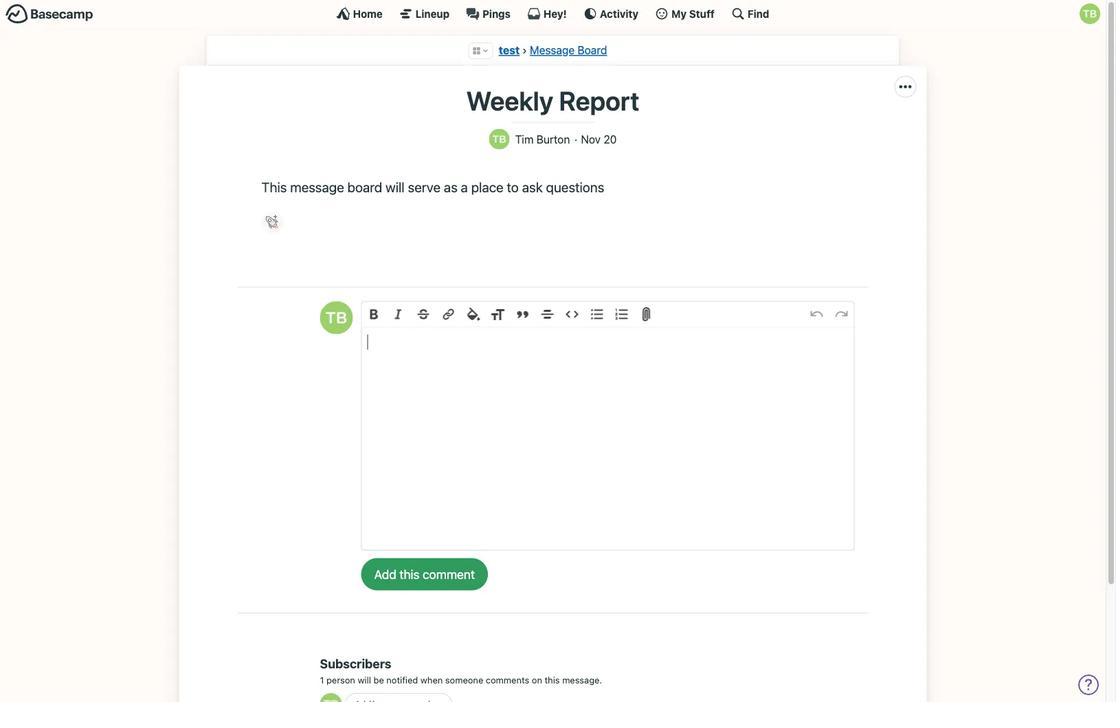 Task type: vqa. For each thing, say whether or not it's contained in the screenshot.
Report
yes



Task type: describe. For each thing, give the bounding box(es) containing it.
pings
[[483, 8, 511, 20]]

activity link
[[584, 7, 639, 21]]

board
[[578, 44, 607, 57]]

lineup
[[416, 8, 450, 20]]

weekly report
[[467, 85, 640, 116]]

lineup link
[[399, 7, 450, 21]]

main element
[[0, 0, 1106, 27]]

my
[[672, 8, 687, 20]]

home link
[[337, 7, 383, 21]]

serve
[[408, 179, 441, 195]]

this
[[545, 675, 560, 686]]

find button
[[732, 7, 770, 21]]

stuff
[[690, 8, 715, 20]]

› message board
[[523, 44, 607, 57]]

subscribers
[[320, 657, 392, 672]]

1 horizontal spatial tim burton image
[[1080, 3, 1101, 24]]

0 horizontal spatial tim burton image
[[320, 302, 353, 335]]

message.
[[563, 675, 602, 686]]

notified
[[387, 675, 418, 686]]

activity
[[600, 8, 639, 20]]

find
[[748, 8, 770, 20]]

message
[[290, 179, 344, 195]]

ask
[[522, 179, 543, 195]]

my stuff button
[[655, 7, 715, 21]]

hey! button
[[527, 7, 567, 21]]

will for serve
[[386, 179, 405, 195]]

nov
[[581, 133, 601, 146]]

20
[[604, 133, 617, 146]]

my stuff
[[672, 8, 715, 20]]

tim burton image
[[489, 129, 510, 150]]

message
[[530, 44, 575, 57]]



Task type: locate. For each thing, give the bounding box(es) containing it.
weekly
[[467, 85, 554, 116]]

0 vertical spatial tim burton image
[[1080, 3, 1101, 24]]

0 vertical spatial will
[[386, 179, 405, 195]]

message board link
[[530, 44, 607, 57]]

this message board will serve as a place to ask questions
[[262, 179, 605, 195]]

tim
[[515, 133, 534, 146]]

1 horizontal spatial will
[[386, 179, 405, 195]]

1 vertical spatial tim burton image
[[320, 302, 353, 335]]

nov 20 element
[[581, 133, 617, 146]]

pings button
[[466, 7, 511, 21]]

to
[[507, 179, 519, 195]]

place
[[471, 179, 504, 195]]

1 vertical spatial will
[[358, 675, 371, 686]]

tim burton
[[515, 133, 570, 146]]

comments
[[486, 675, 530, 686]]

tim burton image
[[1080, 3, 1101, 24], [320, 302, 353, 335]]

this
[[262, 179, 287, 195]]

test
[[499, 44, 520, 57]]

report
[[559, 85, 640, 116]]

will left serve
[[386, 179, 405, 195]]

will left be
[[358, 675, 371, 686]]

will inside subscribers 1 person will be notified when someone comments on this message.
[[358, 675, 371, 686]]

as
[[444, 179, 458, 195]]

subscribers 1 person will be notified when someone comments on this message.
[[320, 657, 602, 686]]

home
[[353, 8, 383, 20]]

a
[[461, 179, 468, 195]]

burton
[[537, 133, 570, 146]]

switch accounts image
[[6, 3, 94, 25]]

board
[[348, 179, 382, 195]]

someone
[[445, 675, 484, 686]]

on
[[532, 675, 542, 686]]

be
[[374, 675, 384, 686]]

hey!
[[544, 8, 567, 20]]

when
[[421, 675, 443, 686]]

will
[[386, 179, 405, 195], [358, 675, 371, 686]]

questions
[[546, 179, 605, 195]]

›
[[523, 44, 527, 57]]

None submit
[[361, 559, 488, 591]]

1
[[320, 675, 324, 686]]

test link
[[499, 44, 520, 57]]

0 horizontal spatial will
[[358, 675, 371, 686]]

will for be
[[358, 675, 371, 686]]

person
[[327, 675, 355, 686]]

Type your comment here… text field
[[362, 328, 854, 550]]

nov 20
[[581, 133, 617, 146]]



